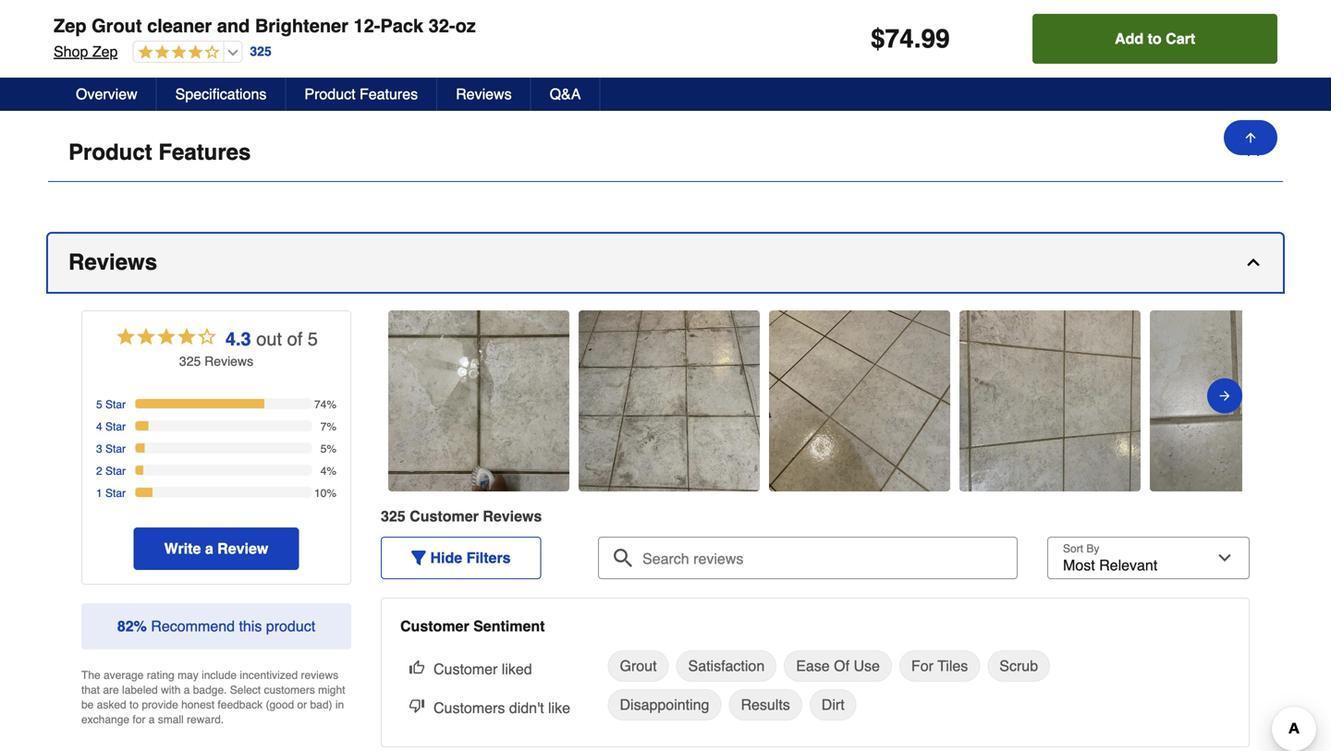 Task type: vqa. For each thing, say whether or not it's contained in the screenshot.
Starting inside Starting at $ 121 .10
no



Task type: locate. For each thing, give the bounding box(es) containing it.
0 vertical spatial zep
[[54, 15, 87, 37]]

325 customer review s
[[381, 508, 542, 525]]

for tiles
[[912, 658, 969, 675]]

0 vertical spatial of
[[287, 329, 303, 350]]

review up filters
[[483, 508, 534, 525]]

small
[[158, 714, 184, 727]]

be
[[81, 699, 94, 712]]

325 for 325 customer review s
[[381, 508, 406, 525]]

0 vertical spatial 325
[[250, 44, 272, 59]]

recommend
[[151, 618, 235, 635]]

0 vertical spatial product features button
[[286, 78, 438, 111]]

customers
[[434, 700, 505, 717]]

2 chevron up image from the top
[[1245, 253, 1263, 272]]

specifications
[[175, 86, 267, 103]]

4.3 stars image left 4.3
[[115, 325, 218, 352]]

grout
[[92, 15, 142, 37]]

or
[[297, 699, 307, 712]]

hide
[[430, 550, 463, 567]]

4 uploaded image image from the left
[[960, 392, 1141, 411]]

0 horizontal spatial features
[[158, 140, 251, 165]]

features down specifications button
[[158, 140, 251, 165]]

review down 4.3
[[205, 354, 247, 369]]

1 horizontal spatial 5
[[308, 329, 318, 350]]

99
[[922, 24, 950, 54]]

s inside 4.3 out of 5 325 review s
[[247, 354, 253, 369]]

grout
[[620, 658, 657, 675]]

star for 2 star
[[105, 465, 126, 478]]

1 vertical spatial customer
[[400, 618, 470, 635]]

2 star
[[96, 465, 126, 478]]

of
[[287, 329, 303, 350], [834, 658, 850, 675]]

zep grout cleaner and brightener 12-pack 32-oz
[[54, 15, 476, 37]]

star up 4 star
[[105, 399, 126, 411]]

4 star from the top
[[105, 465, 126, 478]]

5 up 4
[[96, 399, 102, 411]]

2 star from the top
[[105, 421, 126, 434]]

0 horizontal spatial a
[[149, 714, 155, 727]]

1 horizontal spatial a
[[184, 684, 190, 697]]

customer for customer sentiment
[[400, 618, 470, 635]]

1 vertical spatial a
[[184, 684, 190, 697]]

325 for 325
[[250, 44, 272, 59]]

4.3 out of 5 325 review s
[[179, 329, 318, 369]]

1 horizontal spatial zep
[[92, 43, 118, 60]]

0 horizontal spatial 5
[[96, 399, 102, 411]]

1 horizontal spatial reviews
[[456, 86, 512, 103]]

1 horizontal spatial features
[[360, 86, 418, 103]]

0 vertical spatial chevron up image
[[1245, 143, 1263, 162]]

reviews button
[[438, 78, 531, 111], [48, 234, 1284, 292]]

disappointing button
[[608, 690, 722, 721]]

for inside the average rating may include incentivized reviews that are labeled with a badge. select customers might be asked to provide honest feedback (good or bad) in exchange for a small reward.
[[133, 714, 146, 727]]

cart
[[1166, 30, 1196, 47]]

2 horizontal spatial a
[[205, 540, 213, 558]]

s up hide filters button
[[534, 508, 542, 525]]

average
[[104, 669, 144, 682]]

s
[[247, 354, 253, 369], [534, 508, 542, 525]]

filter image
[[412, 551, 426, 566]]

0 horizontal spatial 325
[[179, 354, 201, 369]]

didn't
[[509, 700, 544, 717]]

product
[[305, 86, 356, 103], [68, 140, 152, 165]]

0 vertical spatial for
[[912, 658, 934, 675]]

thumb down image
[[410, 699, 425, 714]]

write
[[164, 540, 201, 558]]

0 vertical spatial to
[[1148, 30, 1162, 47]]

product features button
[[286, 78, 438, 111], [48, 124, 1284, 182]]

1 vertical spatial zep
[[92, 43, 118, 60]]

provide
[[142, 699, 178, 712]]

3 uploaded image image from the left
[[769, 392, 951, 411]]

3 star from the top
[[105, 443, 126, 456]]

1 vertical spatial features
[[158, 140, 251, 165]]

q&a
[[550, 86, 581, 103]]

a right write
[[205, 540, 213, 558]]

7%
[[321, 421, 337, 434]]

$
[[871, 24, 886, 54]]

product features down overview button
[[68, 140, 251, 165]]

product features down 12-
[[305, 86, 418, 103]]

zep
[[54, 15, 87, 37], [92, 43, 118, 60]]

star right 2
[[105, 465, 126, 478]]

product features
[[305, 86, 418, 103], [68, 140, 251, 165]]

0 vertical spatial 5
[[308, 329, 318, 350]]

0 horizontal spatial product features
[[68, 140, 251, 165]]

zep up the shop
[[54, 15, 87, 37]]

5 star from the top
[[105, 487, 126, 500]]

exchange
[[81, 714, 130, 727]]

4.3 stars image
[[134, 44, 220, 62], [115, 325, 218, 352]]

1 horizontal spatial of
[[834, 658, 850, 675]]

1 vertical spatial product features
[[68, 140, 251, 165]]

liked
[[502, 661, 532, 678]]

1 horizontal spatial product
[[305, 86, 356, 103]]

s down 4.3
[[247, 354, 253, 369]]

disappointing
[[620, 697, 710, 714]]

of left use
[[834, 658, 850, 675]]

oz
[[456, 15, 476, 37]]

1 star from the top
[[105, 399, 126, 411]]

0 vertical spatial features
[[360, 86, 418, 103]]

review inside button
[[218, 540, 269, 558]]

0 horizontal spatial for
[[133, 714, 146, 727]]

to
[[1148, 30, 1162, 47], [130, 699, 139, 712]]

feedback
[[218, 699, 263, 712]]

to down labeled
[[130, 699, 139, 712]]

in
[[336, 699, 344, 712]]

the
[[81, 669, 101, 682]]

features down 30111500
[[360, 86, 418, 103]]

1 chevron up image from the top
[[1245, 143, 1263, 162]]

0 horizontal spatial reviews
[[68, 250, 157, 275]]

0 vertical spatial reviews button
[[438, 78, 531, 111]]

1 vertical spatial review
[[483, 508, 534, 525]]

review for 325 customer review s
[[483, 508, 534, 525]]

0 horizontal spatial to
[[130, 699, 139, 712]]

1 horizontal spatial for
[[912, 658, 934, 675]]

a down provide
[[149, 714, 155, 727]]

zep down unspsc
[[92, 43, 118, 60]]

customer up hide
[[410, 508, 479, 525]]

30111500
[[382, 22, 437, 37]]

0 vertical spatial s
[[247, 354, 253, 369]]

product features for the top product features button
[[305, 86, 418, 103]]

4.3 stars image down cleaner
[[134, 44, 220, 62]]

Search reviews text field
[[606, 537, 1011, 569]]

add to cart
[[1115, 30, 1196, 47]]

2 vertical spatial customer
[[434, 661, 498, 678]]

chevron up image inside product features button
[[1245, 143, 1263, 162]]

results
[[741, 697, 791, 714]]

1 vertical spatial reviews
[[68, 250, 157, 275]]

1 vertical spatial product
[[68, 140, 152, 165]]

to right "add"
[[1148, 30, 1162, 47]]

customer up customers
[[434, 661, 498, 678]]

3
[[96, 443, 102, 456]]

2 vertical spatial review
[[218, 540, 269, 558]]

this
[[239, 618, 262, 635]]

customer up thumb up icon
[[400, 618, 470, 635]]

1 vertical spatial product features button
[[48, 124, 1284, 182]]

4.3
[[226, 329, 251, 350]]

2 uploaded image image from the left
[[579, 392, 760, 411]]

a inside button
[[205, 540, 213, 558]]

1 vertical spatial 4.3 stars image
[[115, 325, 218, 352]]

0 horizontal spatial zep
[[54, 15, 87, 37]]

1 uploaded image image from the left
[[388, 392, 570, 411]]

tiles
[[938, 658, 969, 675]]

1 vertical spatial 325
[[179, 354, 201, 369]]

1 horizontal spatial to
[[1148, 30, 1162, 47]]

with
[[161, 684, 181, 697]]

brightener
[[255, 15, 349, 37]]

325
[[250, 44, 272, 59], [179, 354, 201, 369], [381, 508, 406, 525]]

.
[[914, 24, 922, 54]]

1 vertical spatial of
[[834, 658, 850, 675]]

1 horizontal spatial s
[[534, 508, 542, 525]]

1 star
[[96, 487, 126, 500]]

0 horizontal spatial of
[[287, 329, 303, 350]]

review right write
[[218, 540, 269, 558]]

uploaded image image
[[388, 392, 570, 411], [579, 392, 760, 411], [769, 392, 951, 411], [960, 392, 1141, 411], [1151, 392, 1332, 411]]

star right 1
[[105, 487, 126, 500]]

arrow up image
[[1244, 130, 1259, 145]]

1 horizontal spatial 325
[[250, 44, 272, 59]]

product down brightener
[[305, 86, 356, 103]]

customer
[[410, 508, 479, 525], [400, 618, 470, 635], [434, 661, 498, 678]]

1 horizontal spatial product features
[[305, 86, 418, 103]]

use
[[854, 658, 880, 675]]

star right 4
[[105, 421, 126, 434]]

ease
[[797, 658, 830, 675]]

0 vertical spatial review
[[205, 354, 247, 369]]

0 vertical spatial a
[[205, 540, 213, 558]]

that
[[81, 684, 100, 697]]

for left tiles
[[912, 658, 934, 675]]

0 vertical spatial product features
[[305, 86, 418, 103]]

0 vertical spatial reviews
[[456, 86, 512, 103]]

badge.
[[193, 684, 227, 697]]

write a review button
[[134, 528, 299, 571]]

5 right the out
[[308, 329, 318, 350]]

of right the out
[[287, 329, 303, 350]]

a down may
[[184, 684, 190, 697]]

1 vertical spatial to
[[130, 699, 139, 712]]

2 vertical spatial a
[[149, 714, 155, 727]]

star right 3
[[105, 443, 126, 456]]

$ 74 . 99
[[871, 24, 950, 54]]

might
[[318, 684, 345, 697]]

2 horizontal spatial 325
[[381, 508, 406, 525]]

thumb up image
[[410, 660, 425, 675]]

dirt button
[[810, 690, 857, 721]]

0 horizontal spatial product
[[68, 140, 152, 165]]

chevron up image
[[1245, 143, 1263, 162], [1245, 253, 1263, 272]]

2 vertical spatial 325
[[381, 508, 406, 525]]

1 vertical spatial chevron up image
[[1245, 253, 1263, 272]]

for
[[912, 658, 934, 675], [133, 714, 146, 727]]

0 horizontal spatial s
[[247, 354, 253, 369]]

chevron up image inside reviews button
[[1245, 253, 1263, 272]]

a
[[205, 540, 213, 558], [184, 684, 190, 697], [149, 714, 155, 727]]

product down overview button
[[68, 140, 152, 165]]

for down provide
[[133, 714, 146, 727]]

1 vertical spatial for
[[133, 714, 146, 727]]

overview button
[[57, 78, 157, 111]]



Task type: describe. For each thing, give the bounding box(es) containing it.
arrow right image
[[1218, 385, 1233, 408]]

4%
[[321, 465, 337, 478]]

overview
[[76, 86, 138, 103]]

features for the bottom product features button
[[158, 140, 251, 165]]

cleaner
[[147, 15, 212, 37]]

5 inside 4.3 out of 5 325 review s
[[308, 329, 318, 350]]

customers
[[264, 684, 315, 697]]

product features for the bottom product features button
[[68, 140, 251, 165]]

74%
[[314, 399, 337, 411]]

2
[[96, 465, 102, 478]]

like
[[548, 700, 571, 717]]

honest
[[181, 699, 215, 712]]

shop zep
[[54, 43, 118, 60]]

are
[[103, 684, 119, 697]]

add to cart button
[[1033, 14, 1278, 64]]

(good
[[266, 699, 294, 712]]

ease of use
[[797, 658, 880, 675]]

of inside button
[[834, 658, 850, 675]]

star for 5 star
[[105, 399, 126, 411]]

325 inside 4.3 out of 5 325 review s
[[179, 354, 201, 369]]

customers didn't like
[[434, 700, 571, 717]]

write a review
[[164, 540, 269, 558]]

5 star
[[96, 399, 126, 411]]

labeled
[[122, 684, 158, 697]]

results button
[[729, 690, 803, 721]]

customer for customer liked
[[434, 661, 498, 678]]

q&a button
[[531, 78, 601, 111]]

32-
[[429, 15, 456, 37]]

74
[[886, 24, 914, 54]]

unspsc
[[82, 24, 129, 37]]

10%
[[314, 487, 337, 500]]

0 vertical spatial 4.3 stars image
[[134, 44, 220, 62]]

out
[[256, 329, 282, 350]]

for inside 'for tiles' button
[[912, 658, 934, 675]]

sentiment
[[474, 618, 545, 635]]

may
[[178, 669, 199, 682]]

1
[[96, 487, 102, 500]]

scrub
[[1000, 658, 1039, 675]]

of inside 4.3 out of 5 325 review s
[[287, 329, 303, 350]]

star for 4 star
[[105, 421, 126, 434]]

incentivized
[[240, 669, 298, 682]]

review for write a review
[[218, 540, 269, 558]]

satisfaction button
[[677, 651, 777, 682]]

to inside add to cart button
[[1148, 30, 1162, 47]]

review inside 4.3 out of 5 325 review s
[[205, 354, 247, 369]]

star for 3 star
[[105, 443, 126, 456]]

%
[[134, 618, 147, 635]]

customer liked
[[434, 661, 532, 678]]

5 uploaded image image from the left
[[1151, 392, 1332, 411]]

pack
[[380, 15, 424, 37]]

ease of use button
[[784, 651, 892, 682]]

82
[[117, 618, 134, 635]]

scrub button
[[988, 651, 1051, 682]]

reward.
[[187, 714, 224, 727]]

12-
[[354, 15, 381, 37]]

0 vertical spatial customer
[[410, 508, 479, 525]]

3 star
[[96, 443, 126, 456]]

1 vertical spatial reviews button
[[48, 234, 1284, 292]]

specifications button
[[157, 78, 286, 111]]

grout button
[[608, 651, 669, 682]]

asked
[[97, 699, 126, 712]]

and
[[217, 15, 250, 37]]

product
[[266, 618, 316, 635]]

filters
[[467, 550, 511, 567]]

4 star
[[96, 421, 126, 434]]

dirt
[[822, 697, 845, 714]]

5%
[[321, 443, 337, 456]]

satisfaction
[[689, 658, 765, 675]]

star for 1 star
[[105, 487, 126, 500]]

the average rating may include incentivized reviews that are labeled with a badge. select customers might be asked to provide honest feedback (good or bad) in exchange for a small reward.
[[81, 669, 345, 727]]

1 vertical spatial s
[[534, 508, 542, 525]]

0 vertical spatial product
[[305, 86, 356, 103]]

reviews for the bottom reviews button
[[68, 250, 157, 275]]

customer sentiment
[[400, 618, 545, 635]]

chevron up image for product features
[[1245, 143, 1263, 162]]

select
[[230, 684, 261, 697]]

bad)
[[310, 699, 333, 712]]

shop
[[54, 43, 88, 60]]

82 % recommend this product
[[117, 618, 316, 635]]

include
[[202, 669, 237, 682]]

add
[[1115, 30, 1144, 47]]

for tiles button
[[900, 651, 981, 682]]

features for the top product features button
[[360, 86, 418, 103]]

reviews
[[301, 669, 339, 682]]

reviews for top reviews button
[[456, 86, 512, 103]]

hide filters
[[430, 550, 511, 567]]

chevron up image for reviews
[[1245, 253, 1263, 272]]

1 vertical spatial 5
[[96, 399, 102, 411]]

rating
[[147, 669, 175, 682]]

to inside the average rating may include incentivized reviews that are labeled with a badge. select customers might be asked to provide honest feedback (good or bad) in exchange for a small reward.
[[130, 699, 139, 712]]



